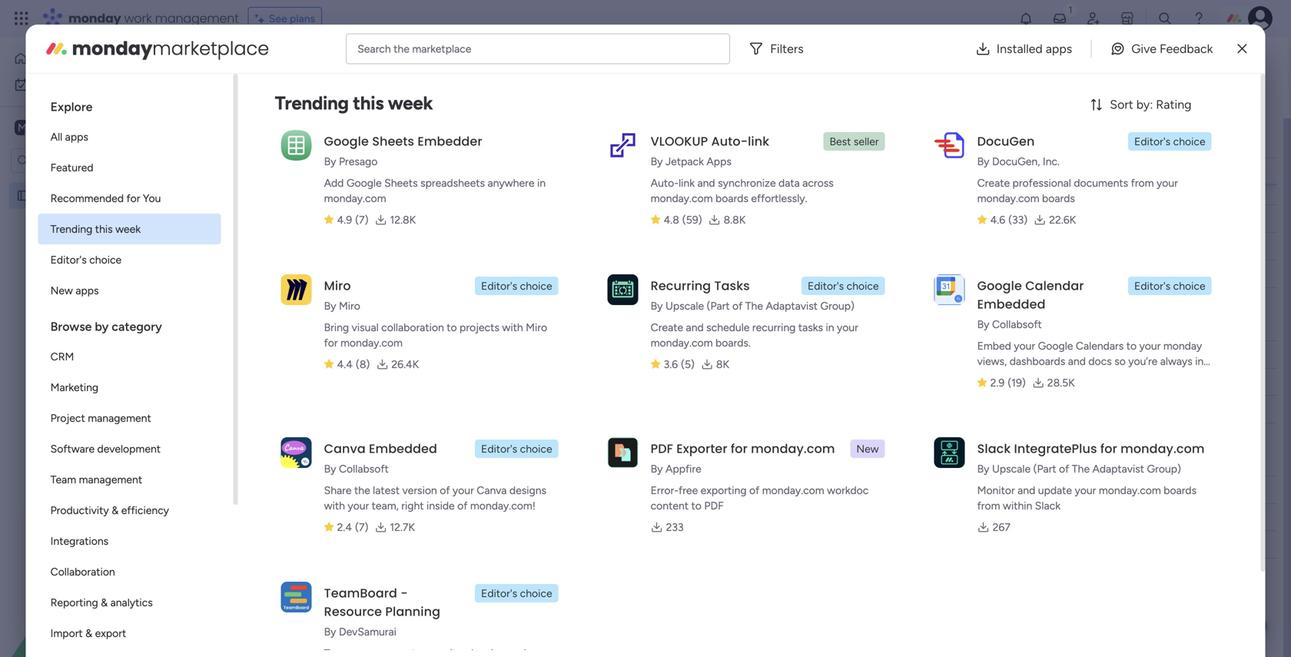 Task type: vqa. For each thing, say whether or not it's contained in the screenshot.
bottommost Embedded
yes



Task type: locate. For each thing, give the bounding box(es) containing it.
week
[[388, 92, 433, 114], [115, 222, 141, 236]]

1 horizontal spatial slack
[[1035, 499, 1061, 512]]

2 vertical spatial project
[[50, 412, 85, 425]]

1 horizontal spatial to
[[691, 499, 702, 512]]

your right tasks
[[837, 321, 858, 334]]

0 horizontal spatial canva
[[324, 440, 366, 457]]

1 horizontal spatial main
[[470, 55, 493, 68]]

mar left 9
[[708, 213, 725, 225]]

1 column information image from the left
[[646, 484, 659, 496]]

app logo image for canva embedded
[[281, 437, 312, 468]]

option
[[0, 182, 196, 185]]

week up google sheets embedder by presago
[[388, 92, 433, 114]]

add view image
[[541, 56, 548, 67]]

1 vertical spatial create
[[651, 321, 683, 334]]

1 due from the top
[[699, 164, 718, 178]]

for right exporter
[[731, 440, 748, 457]]

choice for docugen
[[1173, 135, 1206, 148]]

new apps option
[[38, 275, 221, 306]]

by collabsoft
[[977, 318, 1042, 331], [324, 462, 389, 475]]

dapulse x slim image
[[1238, 40, 1247, 58]]

column information image
[[646, 165, 659, 177], [646, 349, 659, 361]]

from right the documents
[[1131, 176, 1154, 189]]

1 horizontal spatial canva
[[477, 484, 507, 497]]

task left 2
[[291, 185, 312, 198]]

1 vertical spatial due date field
[[695, 346, 746, 363]]

by down resource
[[324, 625, 336, 638]]

0 horizontal spatial by collabsoft
[[324, 462, 389, 475]]

by up error-
[[651, 462, 663, 475]]

embedded inside google calendar embedded
[[977, 296, 1046, 313]]

create inside the create and schedule recurring tasks in your monday.com boards.
[[651, 321, 683, 334]]

and up within
[[1018, 484, 1035, 497]]

2 vertical spatial due date
[[699, 483, 742, 496]]

1 due date from the top
[[699, 164, 742, 178]]

1 vertical spatial week
[[115, 222, 141, 236]]

1
[[1218, 55, 1223, 68]]

upscale
[[666, 299, 704, 312], [992, 462, 1031, 475]]

so
[[1115, 355, 1126, 368]]

0 vertical spatial to
[[447, 321, 457, 334]]

for down bring
[[324, 336, 338, 349]]

1 horizontal spatial this
[[353, 92, 384, 114]]

the up monitor and update your monday.com boards from within slack
[[1072, 462, 1090, 475]]

1 vertical spatial add
[[263, 592, 283, 605]]

by for teamboard - resource planning
[[324, 625, 336, 638]]

(7) right 2.4
[[355, 521, 368, 534]]

adaptavist up recurring
[[766, 299, 818, 312]]

(part up schedule in the right of the page
[[707, 299, 730, 312]]

0 horizontal spatial project management
[[36, 189, 137, 202]]

create for recurring tasks
[[651, 321, 683, 334]]

1 horizontal spatial trending
[[275, 92, 349, 114]]

0 horizontal spatial &
[[85, 627, 92, 640]]

2 vertical spatial &
[[85, 627, 92, 640]]

the up the create and schedule recurring tasks in your monday.com boards.
[[745, 299, 763, 312]]

2 horizontal spatial to
[[1126, 339, 1137, 352]]

1 owner field from the top
[[506, 163, 546, 179]]

add new group
[[263, 592, 337, 605]]

to inside embed your google calendars to your monday views, dashboards and docs so you're always in sync!
[[1126, 339, 1137, 352]]

1 vertical spatial sheets
[[384, 176, 418, 189]]

v2 done deadline image
[[672, 184, 685, 198]]

your right update on the bottom
[[1075, 484, 1096, 497]]

error-
[[651, 484, 679, 497]]

create inside create professional documents from your monday.com boards
[[977, 176, 1010, 189]]

(7) for 4.9 (7)
[[355, 213, 369, 226]]

of inside error-free exporting of monday.com workdoc content to pdf
[[749, 484, 760, 497]]

1 date from the top
[[721, 164, 742, 178]]

recommended
[[50, 192, 124, 205]]

1 vertical spatial embedded
[[369, 440, 437, 457]]

by collabsoft for google
[[977, 318, 1042, 331]]

visual
[[352, 321, 379, 334]]

mar for mar 8
[[708, 185, 725, 197]]

and left docs
[[1068, 355, 1086, 368]]

link inside auto-link and synchronize data across monday.com boards effortlessly.
[[679, 176, 695, 189]]

to-do
[[264, 132, 308, 152]]

0 horizontal spatial (part
[[707, 299, 730, 312]]

app logo image for docugen
[[934, 130, 965, 160]]

your
[[1157, 176, 1178, 189], [837, 321, 858, 334], [1014, 339, 1035, 352], [1139, 339, 1161, 352], [453, 484, 474, 497], [1075, 484, 1096, 497], [348, 499, 369, 512]]

1 horizontal spatial embedded
[[977, 296, 1046, 313]]

for left you on the left top of page
[[126, 192, 140, 205]]

8.8k
[[724, 213, 746, 226]]

monday up home link
[[68, 10, 121, 27]]

0 horizontal spatial auto-
[[651, 176, 679, 189]]

by for pdf exporter for monday.com
[[651, 462, 663, 475]]

featured option
[[38, 152, 221, 183]]

project management list box
[[0, 179, 196, 416]]

trending down "recommended"
[[50, 222, 92, 236]]

by down recurring
[[651, 299, 663, 312]]

1 vertical spatial management
[[88, 412, 151, 425]]

integrations option
[[38, 526, 221, 556]]

2 owner from the top
[[510, 483, 542, 496]]

group) inside slack integrateplus for monday.com by upscale (part of the adaptavist group)
[[1147, 462, 1181, 475]]

date up 8 at the top
[[721, 164, 742, 178]]

browse
[[50, 319, 92, 334]]

share
[[324, 484, 352, 497]]

Project Management field
[[234, 50, 430, 76]]

filters button
[[743, 33, 816, 64]]

2 horizontal spatial boards
[[1164, 484, 1197, 497]]

monday marketplace
[[72, 36, 269, 61]]

0 horizontal spatial trending
[[50, 222, 92, 236]]

26.4k
[[391, 358, 419, 371]]

choice inside "option"
[[89, 253, 122, 266]]

boards inside create professional documents from your monday.com boards
[[1042, 192, 1075, 205]]

1 owner from the top
[[510, 164, 542, 178]]

for right 'integrateplus'
[[1100, 440, 1117, 457]]

1 horizontal spatial auto-
[[711, 133, 748, 150]]

filters
[[770, 42, 804, 56]]

1 vertical spatial trending
[[50, 222, 92, 236]]

1 vertical spatial due date
[[699, 348, 742, 361]]

0 horizontal spatial main
[[35, 120, 62, 135]]

all apps option
[[38, 121, 221, 152]]

0 horizontal spatial column information image
[[646, 484, 659, 496]]

by for vlookup auto-link
[[651, 155, 663, 168]]

0 horizontal spatial upscale
[[666, 299, 704, 312]]

1 vertical spatial the
[[1072, 462, 1090, 475]]

collabsoft for canva
[[339, 462, 389, 475]]

and inside monitor and update your monday.com boards from within slack
[[1018, 484, 1035, 497]]

collaboration option
[[38, 556, 221, 587]]

google inside google sheets embedder by presago
[[324, 133, 369, 150]]

list box
[[38, 86, 221, 657]]

by for canva embedded
[[324, 462, 336, 475]]

owner for new group
[[510, 483, 542, 496]]

management up monday marketplace
[[155, 10, 239, 27]]

1 vertical spatial upscale
[[992, 462, 1031, 475]]

1 horizontal spatial with
[[502, 321, 523, 334]]

slack inside monitor and update your monday.com boards from within slack
[[1035, 499, 1061, 512]]

by collabsoft for canva
[[324, 462, 389, 475]]

with right projects
[[502, 321, 523, 334]]

management down the featured option
[[73, 189, 137, 202]]

google up presago
[[324, 133, 369, 150]]

team,
[[372, 499, 399, 512]]

canva
[[324, 440, 366, 457], [477, 484, 507, 497]]

0 vertical spatial miro
[[324, 277, 351, 294]]

Completed field
[[261, 315, 347, 335]]

your inside create professional documents from your monday.com boards
[[1157, 176, 1178, 189]]

3 due from the top
[[699, 483, 718, 496]]

0 vertical spatial in
[[537, 176, 546, 189]]

by
[[324, 155, 336, 168], [651, 155, 663, 168], [977, 155, 990, 168], [324, 299, 336, 312], [651, 299, 663, 312], [977, 318, 990, 331], [324, 462, 336, 475], [651, 462, 663, 475], [977, 462, 990, 475], [324, 625, 336, 638]]

2 (7) from the top
[[355, 521, 368, 534]]

this down the recommended for you
[[95, 222, 113, 236]]

slack
[[977, 440, 1011, 457], [1035, 499, 1061, 512]]

apps inside all apps option
[[65, 130, 88, 143]]

reporting & analytics option
[[38, 587, 221, 618]]

column information image left jetpack
[[646, 165, 659, 177]]

add inside add google sheets spreadsheets anywhere in monday.com
[[324, 176, 344, 189]]

3 date from the top
[[721, 483, 742, 496]]

create down the docugen,
[[977, 176, 1010, 189]]

due date field for do
[[695, 163, 746, 179]]

upscale up monitor
[[992, 462, 1031, 475]]

1 horizontal spatial (part
[[1033, 462, 1056, 475]]

vlookup
[[651, 133, 708, 150]]

by up share
[[324, 462, 336, 475]]

due right (5)
[[699, 348, 718, 361]]

sort by: rating
[[1110, 97, 1192, 112]]

editor's for docugen
[[1134, 135, 1171, 148]]

due up mar 8
[[699, 164, 718, 178]]

right
[[401, 499, 424, 512]]

monday.com inside monitor and update your monday.com boards from within slack
[[1099, 484, 1161, 497]]

app logo image for pdf exporter for monday.com
[[608, 437, 638, 468]]

the for search
[[394, 42, 410, 55]]

0 horizontal spatial week
[[115, 222, 141, 236]]

editor's for teamboard - resource planning
[[481, 587, 517, 600]]

monday for monday marketplace
[[72, 36, 152, 61]]

1 horizontal spatial group)
[[1147, 462, 1181, 475]]

2 vertical spatial apps
[[76, 284, 99, 297]]

canva up monday.com!
[[477, 484, 507, 497]]

google
[[324, 133, 369, 150], [346, 176, 382, 189], [977, 277, 1022, 294], [1038, 339, 1073, 352]]

this
[[353, 92, 384, 114], [95, 222, 113, 236]]

0 vertical spatial the
[[745, 299, 763, 312]]

monday marketplace image
[[1120, 11, 1135, 26]]

the left latest
[[354, 484, 370, 497]]

main inside workspace selection element
[[35, 120, 62, 135]]

by up bring
[[324, 299, 336, 312]]

0 horizontal spatial with
[[324, 499, 345, 512]]

miro inside bring visual collaboration to projects with miro for monday.com
[[526, 321, 547, 334]]

software
[[50, 442, 95, 455]]

1 horizontal spatial trending this week
[[275, 92, 433, 114]]

management for project management
[[88, 412, 151, 425]]

0 vertical spatial mar
[[708, 185, 725, 197]]

to up you're
[[1126, 339, 1137, 352]]

by collabsoft up share
[[324, 462, 389, 475]]

3 due date field from the top
[[695, 481, 746, 498]]

1 vertical spatial miro
[[339, 299, 360, 312]]

editor's choice inside editor's choice "option"
[[50, 253, 122, 266]]

apps inside installed apps button
[[1046, 42, 1072, 56]]

1 vertical spatial from
[[977, 499, 1000, 512]]

2.4
[[337, 521, 352, 534]]

0 horizontal spatial pdf
[[651, 440, 673, 457]]

& left export
[[85, 627, 92, 640]]

3
[[314, 213, 320, 226]]

docs
[[1089, 355, 1112, 368]]

new inside new group field
[[264, 450, 295, 470]]

(part down 'integrateplus'
[[1033, 462, 1056, 475]]

due right free
[[699, 483, 718, 496]]

app logo image
[[281, 130, 312, 160], [608, 130, 638, 160], [934, 130, 965, 160], [281, 274, 312, 305], [608, 274, 638, 305], [934, 274, 965, 305], [281, 437, 312, 468], [608, 437, 638, 468], [934, 437, 965, 468], [281, 582, 312, 612]]

4.9
[[337, 213, 352, 226]]

in inside the create and schedule recurring tasks in your monday.com boards.
[[826, 321, 834, 334]]

by inside slack integrateplus for monday.com by upscale (part of the adaptavist group)
[[977, 462, 990, 475]]

choice for miro
[[520, 279, 552, 292]]

0 vertical spatial from
[[1131, 176, 1154, 189]]

task
[[366, 165, 387, 178], [291, 185, 312, 198], [291, 213, 312, 226], [366, 348, 387, 361], [366, 483, 387, 496]]

this right v2 search image
[[353, 92, 384, 114]]

week inside option
[[115, 222, 141, 236]]

1 horizontal spatial by collabsoft
[[977, 318, 1042, 331]]

always
[[1160, 355, 1193, 368]]

0 horizontal spatial to
[[447, 321, 457, 334]]

for inside slack integrateplus for monday.com by upscale (part of the adaptavist group)
[[1100, 440, 1117, 457]]

calendars
[[1076, 339, 1124, 352]]

0 vertical spatial date
[[721, 164, 742, 178]]

task up team,
[[366, 483, 387, 496]]

(7) right the 4.9
[[355, 213, 369, 226]]

1 vertical spatial management
[[73, 189, 137, 202]]

create and schedule recurring tasks in your monday.com boards.
[[651, 321, 858, 349]]

and inside embed your google calendars to your monday views, dashboards and docs so you're always in sync!
[[1068, 355, 1086, 368]]

inc.
[[1043, 155, 1060, 168]]

task up 4.9 (7)
[[366, 165, 387, 178]]

of down 'integrateplus'
[[1059, 462, 1069, 475]]

2
[[314, 185, 320, 198]]

column information image up content
[[646, 484, 659, 496]]

1 horizontal spatial column information image
[[753, 484, 765, 496]]

pdf down exporting
[[704, 499, 724, 512]]

& for import
[[85, 627, 92, 640]]

0 vertical spatial apps
[[1046, 42, 1072, 56]]

management up productivity & efficiency
[[79, 473, 142, 486]]

miro right projects
[[526, 321, 547, 334]]

canva up share
[[324, 440, 366, 457]]

1 vertical spatial (part
[[1033, 462, 1056, 475]]

collabsoft for google
[[992, 318, 1042, 331]]

2 owner field from the top
[[506, 481, 546, 498]]

main left table
[[470, 55, 493, 68]]

see plans button
[[248, 7, 322, 30]]

miro
[[324, 277, 351, 294], [339, 299, 360, 312], [526, 321, 547, 334]]

0 vertical spatial project
[[237, 50, 299, 76]]

the
[[745, 299, 763, 312], [1072, 462, 1090, 475]]

apps down update feed icon
[[1046, 42, 1072, 56]]

project inside field
[[237, 50, 299, 76]]

notifications image
[[1018, 11, 1034, 26]]

to down free
[[691, 499, 702, 512]]

category
[[112, 319, 162, 334]]

google up dashboards
[[1038, 339, 1073, 352]]

sheets down google sheets embedder by presago
[[384, 176, 418, 189]]

week up editor's choice "option"
[[115, 222, 141, 236]]

owner field right the spreadsheets
[[506, 163, 546, 179]]

and down apps
[[697, 176, 715, 189]]

1 horizontal spatial boards
[[1042, 192, 1075, 205]]

0 vertical spatial adaptavist
[[766, 299, 818, 312]]

(59)
[[682, 213, 702, 226]]

0 horizontal spatial add
[[263, 592, 283, 605]]

boards inside monitor and update your monday.com boards from within slack
[[1164, 484, 1197, 497]]

docugen,
[[992, 155, 1040, 168]]

233
[[666, 521, 684, 534]]

by left jetpack
[[651, 155, 663, 168]]

due date field down schedule in the right of the page
[[695, 346, 746, 363]]

1 vertical spatial date
[[721, 348, 742, 361]]

google inside embed your google calendars to your monday views, dashboards and docs so you're always in sync!
[[1038, 339, 1073, 352]]

main
[[470, 55, 493, 68], [35, 120, 62, 135]]

due date field down appfire
[[695, 481, 746, 498]]

software development option
[[38, 433, 221, 464]]

project management down featured
[[36, 189, 137, 202]]

1 vertical spatial mar
[[708, 213, 725, 225]]

team management option
[[38, 464, 221, 495]]

1 due date field from the top
[[695, 163, 746, 179]]

0 horizontal spatial management
[[73, 189, 137, 202]]

presago
[[339, 155, 378, 168]]

monday inside embed your google calendars to your monday views, dashboards and docs so you're always in sync!
[[1163, 339, 1202, 352]]

embedded up embed
[[977, 296, 1046, 313]]

collabsoft down canva embedded
[[339, 462, 389, 475]]

choice
[[1173, 135, 1206, 148], [89, 253, 122, 266], [520, 279, 552, 292], [847, 279, 879, 292], [1173, 279, 1206, 292], [520, 442, 552, 455], [520, 587, 552, 600]]

add right 2
[[324, 176, 344, 189]]

Due date field
[[695, 163, 746, 179], [695, 346, 746, 363], [695, 481, 746, 498]]

1 horizontal spatial marketplace
[[412, 42, 471, 55]]

1 horizontal spatial in
[[826, 321, 834, 334]]

new up workdoc
[[856, 442, 879, 455]]

new up browse
[[50, 284, 73, 297]]

apps inside new apps "option"
[[76, 284, 99, 297]]

owner field for new group
[[506, 481, 546, 498]]

monday.com
[[324, 192, 386, 205], [651, 192, 713, 205], [977, 192, 1039, 205], [340, 336, 403, 349], [651, 336, 713, 349], [751, 440, 835, 457], [1121, 440, 1205, 457], [762, 484, 824, 497], [1099, 484, 1161, 497]]

to inside error-free exporting of monday.com workdoc content to pdf
[[691, 499, 702, 512]]

project up the software
[[50, 412, 85, 425]]

link down jetpack
[[679, 176, 695, 189]]

adaptavist inside slack integrateplus for monday.com by upscale (part of the adaptavist group)
[[1092, 462, 1144, 475]]

of right exporting
[[749, 484, 760, 497]]

0 vertical spatial monday
[[68, 10, 121, 27]]

monday.com inside create professional documents from your monday.com boards
[[977, 192, 1039, 205]]

vlookup auto-link
[[651, 133, 769, 150]]

& for productivity
[[112, 504, 119, 517]]

calendar
[[1025, 277, 1084, 294]]

1 vertical spatial &
[[101, 596, 108, 609]]

embedded up the version
[[369, 440, 437, 457]]

0 vertical spatial column information image
[[646, 165, 659, 177]]

crm option
[[38, 341, 221, 372]]

1 vertical spatial project
[[36, 189, 71, 202]]

owner right the spreadsheets
[[510, 164, 542, 178]]

marketplace up person
[[412, 42, 471, 55]]

workdoc
[[827, 484, 869, 497]]

1 horizontal spatial collabsoft
[[992, 318, 1042, 331]]

google down presago
[[346, 176, 382, 189]]

owner for to-do
[[510, 164, 542, 178]]

teamboard
[[324, 584, 397, 602]]

project management up v2 search image
[[237, 50, 426, 76]]

1 horizontal spatial add
[[324, 176, 344, 189]]

the inside "share the latest version of your canva designs with your team, right inside of monday.com!"
[[354, 484, 370, 497]]

new for new task
[[239, 96, 262, 109]]

1 vertical spatial trending this week
[[50, 222, 141, 236]]

0 vertical spatial management
[[303, 50, 426, 76]]

and left schedule in the right of the page
[[686, 321, 704, 334]]

productivity & efficiency
[[50, 504, 169, 517]]

in right always on the right bottom
[[1195, 355, 1204, 368]]

4.4
[[337, 358, 353, 371]]

add inside "add new group" button
[[263, 592, 283, 605]]

1 vertical spatial slack
[[1035, 499, 1061, 512]]

productivity & efficiency option
[[38, 495, 221, 526]]

management up 'development'
[[88, 412, 151, 425]]

sort
[[1110, 97, 1133, 112]]

monday.com inside bring visual collaboration to projects with miro for monday.com
[[340, 336, 403, 349]]

editor's inside "option"
[[50, 253, 87, 266]]

0 vertical spatial owner
[[510, 164, 542, 178]]

Search in workspace field
[[32, 152, 128, 169]]

auto- inside auto-link and synchronize data across monday.com boards effortlessly.
[[651, 176, 679, 189]]

0 horizontal spatial from
[[977, 499, 1000, 512]]

in right tasks
[[826, 321, 834, 334]]

1 vertical spatial group)
[[1147, 462, 1181, 475]]

app logo image for teamboard - resource planning
[[281, 582, 312, 612]]

3 due date from the top
[[699, 483, 742, 496]]

0 horizontal spatial slack
[[977, 440, 1011, 457]]

recurring
[[651, 277, 711, 294]]

search the marketplace
[[358, 42, 471, 55]]

in inside embed your google calendars to your monday views, dashboards and docs so you're always in sync!
[[1195, 355, 1204, 368]]

project management
[[50, 412, 151, 425]]

documents
[[1074, 176, 1128, 189]]

trending this week
[[275, 92, 433, 114], [50, 222, 141, 236]]

1 horizontal spatial from
[[1131, 176, 1154, 189]]

2 vertical spatial to
[[691, 499, 702, 512]]

4.9 (7)
[[337, 213, 369, 226]]

-
[[401, 584, 408, 602]]

help image
[[1191, 11, 1207, 26]]

home option
[[9, 46, 187, 71]]

project management inside field
[[237, 50, 426, 76]]

main right workspace "icon"
[[35, 120, 62, 135]]

date for group
[[721, 483, 742, 496]]

2 vertical spatial monday
[[1163, 339, 1202, 352]]

slack integrateplus for monday.com by upscale (part of the adaptavist group)
[[977, 440, 1205, 475]]

and inside the create and schedule recurring tasks in your monday.com boards.
[[686, 321, 704, 334]]

0 vertical spatial pdf
[[651, 440, 673, 457]]

spreadsheets
[[420, 176, 485, 189]]

monday.com inside slack integrateplus for monday.com by upscale (part of the adaptavist group)
[[1121, 440, 1205, 457]]

project right public board image
[[36, 189, 71, 202]]

of inside slack integrateplus for monday.com by upscale (part of the adaptavist group)
[[1059, 462, 1069, 475]]

new inside 'new task' button
[[239, 96, 262, 109]]

from down monitor
[[977, 499, 1000, 512]]

1 (7) from the top
[[355, 213, 369, 226]]

editor's choice for google calendar embedded
[[1134, 279, 1206, 292]]

effortlessly.
[[751, 192, 807, 205]]

person button
[[397, 90, 463, 115]]

trending up do
[[275, 92, 349, 114]]

New Group field
[[261, 450, 346, 470]]

collabsoft up embed
[[992, 318, 1042, 331]]

0 vertical spatial main
[[470, 55, 493, 68]]

you're
[[1128, 355, 1158, 368]]

new for new apps
[[50, 284, 73, 297]]

0 vertical spatial due date field
[[695, 163, 746, 179]]

recommended for you option
[[38, 183, 221, 214]]

& left 'efficiency'
[[112, 504, 119, 517]]

1 vertical spatial auto-
[[651, 176, 679, 189]]

to
[[447, 321, 457, 334], [1126, 339, 1137, 352], [691, 499, 702, 512]]

owner field up monday.com!
[[506, 481, 546, 498]]

invite / 1
[[1182, 55, 1223, 68]]

0 vertical spatial create
[[977, 176, 1010, 189]]

auto- up apps
[[711, 133, 748, 150]]

1 vertical spatial this
[[95, 222, 113, 236]]

with down share
[[324, 499, 345, 512]]

column information image
[[646, 484, 659, 496], [753, 484, 765, 496]]

in inside add google sheets spreadsheets anywhere in monday.com
[[537, 176, 546, 189]]

1 horizontal spatial the
[[1072, 462, 1090, 475]]

google inside add google sheets spreadsheets anywhere in monday.com
[[346, 176, 382, 189]]

by left presago
[[324, 155, 336, 168]]

editor's for canva embedded
[[481, 442, 517, 455]]

1 vertical spatial owner
[[510, 483, 542, 496]]

update
[[1038, 484, 1072, 497]]

(part inside slack integrateplus for monday.com by upscale (part of the adaptavist group)
[[1033, 462, 1056, 475]]

1 vertical spatial to
[[1126, 339, 1137, 352]]

add left the new at the bottom left of page
[[263, 592, 283, 605]]

1 horizontal spatial &
[[101, 596, 108, 609]]

in right the anywhere
[[537, 176, 546, 189]]

new left group
[[264, 450, 295, 470]]

1 horizontal spatial pdf
[[704, 499, 724, 512]]

within
[[1003, 499, 1032, 512]]

marketing option
[[38, 372, 221, 403]]

main inside button
[[470, 55, 493, 68]]

0 horizontal spatial in
[[537, 176, 546, 189]]

for inside bring visual collaboration to projects with miro for monday.com
[[324, 336, 338, 349]]

sheets up presago
[[372, 133, 414, 150]]

import & export option
[[38, 618, 221, 649]]

1 vertical spatial adaptavist
[[1092, 462, 1144, 475]]

new inside new apps "option"
[[50, 284, 73, 297]]

by upscale (part of the adaptavist group)
[[651, 299, 855, 312]]

Owner field
[[506, 163, 546, 179], [506, 481, 546, 498]]

apps for installed apps
[[1046, 42, 1072, 56]]

table
[[495, 55, 521, 68]]

1 horizontal spatial create
[[977, 176, 1010, 189]]

from inside monitor and update your monday.com boards from within slack
[[977, 499, 1000, 512]]

project up task
[[237, 50, 299, 76]]

list box containing explore
[[38, 86, 221, 657]]

to-
[[264, 132, 289, 152]]

marketplace
[[152, 36, 269, 61], [412, 42, 471, 55]]

by up embed
[[977, 318, 990, 331]]

workspace selection element
[[15, 118, 128, 138]]

management inside list box
[[73, 189, 137, 202]]



Task type: describe. For each thing, give the bounding box(es) containing it.
2.9
[[990, 376, 1005, 389]]

choice for recurring tasks
[[847, 279, 879, 292]]

new for new
[[856, 442, 879, 455]]

software development
[[50, 442, 161, 455]]

best seller
[[830, 135, 879, 148]]

slack inside slack integrateplus for monday.com by upscale (part of the adaptavist group)
[[977, 440, 1011, 457]]

new apps
[[50, 284, 99, 297]]

with inside bring visual collaboration to projects with miro for monday.com
[[502, 321, 523, 334]]

give
[[1131, 42, 1157, 56]]

2 date from the top
[[721, 348, 742, 361]]

resource
[[324, 603, 382, 620]]

due for to-do
[[699, 164, 718, 178]]

exporter
[[677, 440, 728, 457]]

google calendar embedded
[[977, 277, 1084, 313]]

monday.com inside error-free exporting of monday.com workdoc content to pdf
[[762, 484, 824, 497]]

data
[[779, 176, 800, 189]]

mar 8
[[708, 185, 733, 197]]

trending inside option
[[50, 222, 92, 236]]

integrations
[[50, 535, 108, 548]]

crm
[[50, 350, 74, 363]]

main workspace
[[35, 120, 126, 135]]

editor's for google calendar embedded
[[1134, 279, 1171, 292]]

0 vertical spatial trending this week
[[275, 92, 433, 114]]

views,
[[977, 355, 1007, 368]]

project inside list box
[[36, 189, 71, 202]]

app logo image for recurring tasks
[[608, 274, 638, 305]]

give feedback button
[[1098, 33, 1225, 64]]

monday for monday work management
[[68, 10, 121, 27]]

due for new group
[[699, 483, 718, 496]]

app logo image for google calendar embedded
[[934, 274, 965, 305]]

22.6k
[[1049, 213, 1076, 226]]

project management option
[[38, 403, 221, 433]]

choice for canva embedded
[[520, 442, 552, 455]]

teamboard - resource planning
[[324, 584, 440, 620]]

date for do
[[721, 164, 742, 178]]

by for miro
[[324, 299, 336, 312]]

sheets inside google sheets embedder by presago
[[372, 133, 414, 150]]

recurring tasks
[[651, 277, 750, 294]]

1 horizontal spatial week
[[388, 92, 433, 114]]

lottie animation image
[[0, 502, 196, 657]]

invite members image
[[1086, 11, 1101, 26]]

0 vertical spatial auto-
[[711, 133, 748, 150]]

monday work management
[[68, 10, 239, 27]]

28.5k
[[1047, 376, 1075, 389]]

free
[[679, 484, 698, 497]]

see plans
[[269, 12, 315, 25]]

apps for new apps
[[76, 284, 99, 297]]

2 due date from the top
[[699, 348, 742, 361]]

0 vertical spatial canva
[[324, 440, 366, 457]]

share the latest version of your canva designs with your team, right inside of monday.com!
[[324, 484, 546, 512]]

group
[[308, 592, 337, 605]]

of up inside at the bottom of the page
[[440, 484, 450, 497]]

for inside option
[[126, 192, 140, 205]]

and inside auto-link and synchronize data across monday.com boards effortlessly.
[[697, 176, 715, 189]]

2 due date field from the top
[[695, 346, 746, 363]]

recurring
[[752, 321, 796, 334]]

apps
[[707, 155, 732, 168]]

workspace image
[[15, 119, 30, 136]]

appfire
[[666, 462, 702, 475]]

lottie animation element
[[0, 502, 196, 657]]

your up dashboards
[[1014, 339, 1035, 352]]

choice for teamboard - resource planning
[[520, 587, 552, 600]]

search everything image
[[1157, 11, 1173, 26]]

angle down image
[[298, 96, 305, 108]]

2 column information image from the top
[[646, 349, 659, 361]]

by inside google sheets embedder by presago
[[324, 155, 336, 168]]

see
[[269, 12, 287, 25]]

task for to-do
[[366, 165, 387, 178]]

by for google calendar embedded
[[977, 318, 990, 331]]

main for main workspace
[[35, 120, 62, 135]]

project inside option
[[50, 412, 85, 425]]

editor's choice for recurring tasks
[[808, 279, 879, 292]]

owner field for to-do
[[506, 163, 546, 179]]

0 horizontal spatial adaptavist
[[766, 299, 818, 312]]

& for reporting
[[101, 596, 108, 609]]

new group
[[264, 450, 342, 470]]

team management
[[50, 473, 142, 486]]

the inside slack integrateplus for monday.com by upscale (part of the adaptavist group)
[[1072, 462, 1090, 475]]

this inside option
[[95, 222, 113, 236]]

sheets inside add google sheets spreadsheets anywhere in monday.com
[[384, 176, 418, 189]]

new task button
[[233, 90, 290, 115]]

import & export
[[50, 627, 126, 640]]

in for anywhere
[[537, 176, 546, 189]]

task 2
[[291, 185, 320, 198]]

sort by: rating button
[[1062, 92, 1224, 117]]

0 horizontal spatial the
[[745, 299, 763, 312]]

your up 2.4 (7)
[[348, 499, 369, 512]]

by devsamurai
[[324, 625, 397, 638]]

1 image
[[1064, 1, 1077, 18]]

reporting & analytics
[[50, 596, 153, 609]]

12.8k
[[390, 213, 416, 226]]

editor's choice for canva embedded
[[481, 442, 552, 455]]

your up inside at the bottom of the page
[[453, 484, 474, 497]]

app logo image for vlookup auto-link
[[608, 130, 638, 160]]

management inside field
[[303, 50, 426, 76]]

Search field
[[342, 91, 388, 113]]

monday.com inside add google sheets spreadsheets anywhere in monday.com
[[324, 192, 386, 205]]

editor's choice for miro
[[481, 279, 552, 292]]

pdf inside error-free exporting of monday.com workdoc content to pdf
[[704, 499, 724, 512]]

to inside bring visual collaboration to projects with miro for monday.com
[[447, 321, 457, 334]]

by appfire
[[651, 462, 702, 475]]

task for new group
[[366, 483, 387, 496]]

editor's choice for teamboard - resource planning
[[481, 587, 552, 600]]

2.9 (19)
[[990, 376, 1026, 389]]

monday.com!
[[470, 499, 536, 512]]

the for share
[[354, 484, 370, 497]]

main for main table
[[470, 55, 493, 68]]

team
[[50, 473, 76, 486]]

2 due from the top
[[699, 348, 718, 361]]

monday.com inside auto-link and synchronize data across monday.com boards effortlessly.
[[651, 192, 713, 205]]

add new group button
[[234, 586, 344, 611]]

due date for new group
[[699, 483, 742, 496]]

add for add google sheets spreadsheets anywhere in monday.com
[[324, 176, 344, 189]]

0 horizontal spatial group)
[[820, 299, 855, 312]]

editor's choice for docugen
[[1134, 135, 1206, 148]]

jetpack
[[666, 155, 704, 168]]

explore heading
[[38, 86, 221, 121]]

bring visual collaboration to projects with miro for monday.com
[[324, 321, 547, 349]]

featured
[[50, 161, 93, 174]]

update feed image
[[1052, 11, 1067, 26]]

trending this week option
[[38, 214, 221, 244]]

auto-link and synchronize data across monday.com boards effortlessly.
[[651, 176, 834, 205]]

do
[[289, 132, 308, 152]]

project management inside list box
[[36, 189, 137, 202]]

0 horizontal spatial marketplace
[[152, 36, 269, 61]]

0 vertical spatial management
[[155, 10, 239, 27]]

1 column information image from the top
[[646, 165, 659, 177]]

3.6 (5)
[[664, 358, 695, 371]]

work
[[124, 10, 152, 27]]

editor's for miro
[[481, 279, 517, 292]]

0 vertical spatial link
[[748, 133, 769, 150]]

3.6
[[664, 358, 678, 371]]

google inside google calendar embedded
[[977, 277, 1022, 294]]

editor's for recurring tasks
[[808, 279, 844, 292]]

by for docugen
[[977, 155, 990, 168]]

management for team management
[[79, 473, 142, 486]]

integrateplus
[[1014, 440, 1097, 457]]

editor's choice option
[[38, 244, 221, 275]]

workspace
[[65, 120, 126, 135]]

content
[[651, 499, 689, 512]]

of right inside at the bottom of the page
[[457, 499, 468, 512]]

mar 9
[[708, 213, 733, 225]]

with inside "share the latest version of your canva designs with your team, right inside of monday.com!"
[[324, 499, 345, 512]]

your inside monitor and update your monday.com boards from within slack
[[1075, 484, 1096, 497]]

browse by category heading
[[38, 306, 221, 341]]

(19)
[[1008, 376, 1026, 389]]

dashboards
[[1010, 355, 1065, 368]]

upscale inside slack integrateplus for monday.com by upscale (part of the adaptavist group)
[[992, 462, 1031, 475]]

(7) for 2.4 (7)
[[355, 521, 368, 534]]

monday marketplace image
[[44, 37, 69, 61]]

/
[[1211, 55, 1216, 68]]

mar for mar 9
[[708, 213, 725, 225]]

add google sheets spreadsheets anywhere in monday.com
[[324, 176, 546, 205]]

v2 search image
[[331, 94, 342, 111]]

apps for all apps
[[65, 130, 88, 143]]

due date for to-do
[[699, 164, 742, 178]]

new for new group
[[264, 450, 295, 470]]

pdf exporter for monday.com
[[651, 440, 835, 457]]

in for tasks
[[826, 321, 834, 334]]

by for recurring tasks
[[651, 299, 663, 312]]

feedback
[[1160, 42, 1213, 56]]

boards.
[[716, 336, 751, 349]]

monitor
[[977, 484, 1015, 497]]

choice for google calendar embedded
[[1173, 279, 1206, 292]]

home
[[34, 52, 63, 65]]

canva inside "share the latest version of your canva designs with your team, right inside of monday.com!"
[[477, 484, 507, 497]]

2.4 (7)
[[337, 521, 368, 534]]

task for completed
[[366, 348, 387, 361]]

app logo image for miro
[[281, 274, 312, 305]]

of down "tasks"
[[732, 299, 743, 312]]

main table
[[470, 55, 521, 68]]

public board image
[[16, 188, 31, 203]]

2 column information image from the left
[[753, 484, 765, 496]]

task left 3
[[291, 213, 312, 226]]

gary orlando image
[[1248, 6, 1273, 31]]

by miro
[[324, 299, 360, 312]]

4.8
[[664, 213, 679, 226]]

group
[[298, 450, 342, 470]]

installed apps button
[[963, 33, 1085, 64]]

new
[[285, 592, 305, 605]]

from inside create professional documents from your monday.com boards
[[1131, 176, 1154, 189]]

best
[[830, 135, 851, 148]]

monday.com inside the create and schedule recurring tasks in your monday.com boards.
[[651, 336, 713, 349]]

create for docugen
[[977, 176, 1010, 189]]

installed apps
[[997, 42, 1072, 56]]

your up you're
[[1139, 339, 1161, 352]]

To-Do field
[[261, 132, 312, 152]]

development
[[97, 442, 161, 455]]

docugen
[[977, 133, 1035, 150]]

explore
[[50, 100, 93, 114]]

select product image
[[14, 11, 29, 26]]

trending this week inside trending this week option
[[50, 222, 141, 236]]

boards inside auto-link and synchronize data across monday.com boards effortlessly.
[[716, 192, 748, 205]]

due date field for group
[[695, 481, 746, 498]]

error-free exporting of monday.com workdoc content to pdf
[[651, 484, 869, 512]]

devsamurai
[[339, 625, 397, 638]]

0 vertical spatial (part
[[707, 299, 730, 312]]

invite / 1 button
[[1154, 49, 1230, 74]]

you
[[143, 192, 161, 205]]

your inside the create and schedule recurring tasks in your monday.com boards.
[[837, 321, 858, 334]]

add for add new group
[[263, 592, 283, 605]]



